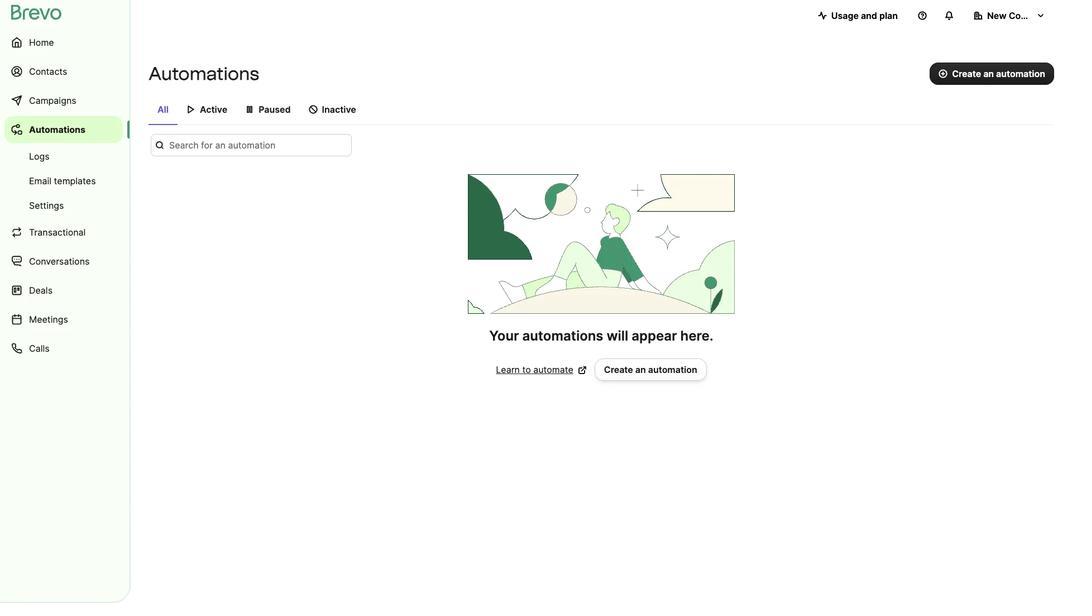 Task type: vqa. For each thing, say whether or not it's contained in the screenshot.
"Transactional" to the left
no



Task type: describe. For each thing, give the bounding box(es) containing it.
settings link
[[4, 194, 123, 217]]

automation for create an automation button inside the your automations will appear here. tab panel
[[649, 364, 698, 376]]

automation for the top create an automation button
[[997, 68, 1046, 79]]

create for create an automation button inside the your automations will appear here. tab panel
[[605, 364, 634, 376]]

deals
[[29, 285, 53, 296]]

company
[[1010, 10, 1051, 21]]

contacts
[[29, 66, 67, 77]]

home
[[29, 37, 54, 48]]

new company
[[988, 10, 1051, 21]]

usage and plan button
[[810, 4, 908, 27]]

transactional
[[29, 227, 86, 238]]

create an automation for create an automation button inside the your automations will appear here. tab panel
[[605, 364, 698, 376]]

meetings
[[29, 314, 68, 325]]

templates
[[54, 175, 96, 187]]

conversations link
[[4, 248, 123, 275]]

automations link
[[4, 116, 123, 143]]

your
[[490, 328, 519, 344]]

logs link
[[4, 145, 123, 168]]

usage
[[832, 10, 859, 21]]

an for create an automation button inside the your automations will appear here. tab panel
[[636, 364, 646, 376]]

an for the top create an automation button
[[984, 68, 995, 79]]

here.
[[681, 328, 714, 344]]

will
[[607, 328, 629, 344]]

meetings link
[[4, 306, 123, 333]]

0 vertical spatial create an automation button
[[931, 63, 1055, 85]]

plan
[[880, 10, 899, 21]]

create for the top create an automation button
[[953, 68, 982, 79]]

conversations
[[29, 256, 90, 267]]

paused
[[259, 104, 291, 115]]

dxrbf image for paused
[[245, 105, 254, 114]]



Task type: locate. For each thing, give the bounding box(es) containing it.
1 vertical spatial create an automation
[[605, 364, 698, 376]]

1 vertical spatial create an automation button
[[595, 359, 707, 381]]

deals link
[[4, 277, 123, 304]]

1 horizontal spatial automation
[[997, 68, 1046, 79]]

learn to automate link
[[496, 363, 587, 377]]

create inside the your automations will appear here. tab panel
[[605, 364, 634, 376]]

0 vertical spatial automations
[[149, 63, 259, 84]]

settings
[[29, 200, 64, 211]]

your automations will appear here. tab panel
[[149, 134, 1055, 381]]

appear
[[632, 328, 678, 344]]

create an automation for the top create an automation button
[[953, 68, 1046, 79]]

automations
[[523, 328, 604, 344]]

learn to automate
[[496, 364, 574, 376]]

1 horizontal spatial create
[[953, 68, 982, 79]]

0 vertical spatial create
[[953, 68, 982, 79]]

automate
[[534, 364, 574, 376]]

all
[[158, 104, 169, 115]]

new
[[988, 10, 1007, 21]]

new company button
[[966, 4, 1055, 27]]

campaigns link
[[4, 87, 123, 114]]

paused link
[[236, 98, 300, 124]]

create
[[953, 68, 982, 79], [605, 364, 634, 376]]

calls link
[[4, 335, 123, 362]]

automations up active
[[149, 63, 259, 84]]

and
[[862, 10, 878, 21]]

logs
[[29, 151, 50, 162]]

dxrbf image
[[187, 105, 196, 114], [245, 105, 254, 114]]

create an automation button inside the your automations will appear here. tab panel
[[595, 359, 707, 381]]

workflow-list-search-input search field
[[151, 134, 352, 156]]

create an automation
[[953, 68, 1046, 79], [605, 364, 698, 376]]

automation inside tab panel
[[649, 364, 698, 376]]

contacts link
[[4, 58, 123, 85]]

create an automation inside the your automations will appear here. tab panel
[[605, 364, 698, 376]]

inactive
[[322, 104, 356, 115]]

campaigns
[[29, 95, 76, 106]]

email templates link
[[4, 170, 123, 192]]

an
[[984, 68, 995, 79], [636, 364, 646, 376]]

0 vertical spatial an
[[984, 68, 995, 79]]

1 horizontal spatial dxrbf image
[[245, 105, 254, 114]]

learn
[[496, 364, 520, 376]]

dxrbf image left paused
[[245, 105, 254, 114]]

home link
[[4, 29, 123, 56]]

all link
[[149, 98, 178, 125]]

your automations will appear here.
[[490, 328, 714, 344]]

an inside the your automations will appear here. tab panel
[[636, 364, 646, 376]]

1 vertical spatial automation
[[649, 364, 698, 376]]

usage and plan
[[832, 10, 899, 21]]

create an automation button
[[931, 63, 1055, 85], [595, 359, 707, 381]]

to
[[523, 364, 531, 376]]

1 dxrbf image from the left
[[187, 105, 196, 114]]

2 dxrbf image from the left
[[245, 105, 254, 114]]

1 horizontal spatial an
[[984, 68, 995, 79]]

1 horizontal spatial create an automation
[[953, 68, 1046, 79]]

automations
[[149, 63, 259, 84], [29, 124, 86, 135]]

dxrbf image
[[309, 105, 318, 114]]

0 horizontal spatial automation
[[649, 364, 698, 376]]

0 vertical spatial create an automation
[[953, 68, 1046, 79]]

dxrbf image left active
[[187, 105, 196, 114]]

automation
[[997, 68, 1046, 79], [649, 364, 698, 376]]

1 vertical spatial automations
[[29, 124, 86, 135]]

1 horizontal spatial create an automation button
[[931, 63, 1055, 85]]

1 vertical spatial an
[[636, 364, 646, 376]]

0 horizontal spatial an
[[636, 364, 646, 376]]

automations up logs link
[[29, 124, 86, 135]]

dxrbf image inside "active" link
[[187, 105, 196, 114]]

0 horizontal spatial dxrbf image
[[187, 105, 196, 114]]

automations inside automations link
[[29, 124, 86, 135]]

1 vertical spatial create
[[605, 364, 634, 376]]

1 horizontal spatial automations
[[149, 63, 259, 84]]

0 horizontal spatial create an automation button
[[595, 359, 707, 381]]

calls
[[29, 343, 50, 354]]

inactive link
[[300, 98, 365, 124]]

dxrbf image for active
[[187, 105, 196, 114]]

tab list
[[149, 98, 1055, 125]]

dxrbf image inside paused link
[[245, 105, 254, 114]]

transactional link
[[4, 219, 123, 246]]

email templates
[[29, 175, 96, 187]]

0 horizontal spatial automations
[[29, 124, 86, 135]]

active link
[[178, 98, 236, 124]]

0 vertical spatial automation
[[997, 68, 1046, 79]]

tab list containing all
[[149, 98, 1055, 125]]

email
[[29, 175, 51, 187]]

0 horizontal spatial create an automation
[[605, 364, 698, 376]]

active
[[200, 104, 228, 115]]

0 horizontal spatial create
[[605, 364, 634, 376]]



